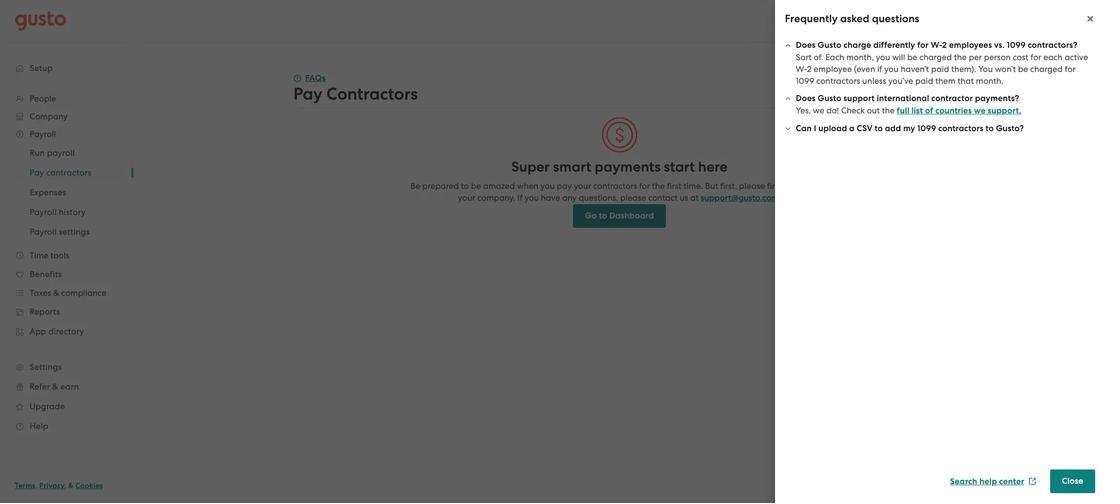 Task type: describe. For each thing, give the bounding box(es) containing it.
0 vertical spatial your
[[574, 181, 591, 191]]

2 we from the left
[[974, 106, 986, 116]]

month.
[[976, 76, 1004, 86]]

payments
[[595, 159, 661, 176]]

be prepared to be amazed when you pay your contractors for the first time. but first, please finish setting up your company. if you have any questions, please contact us at
[[410, 181, 829, 203]]

can
[[796, 124, 812, 134]]

contractors for be prepared to be amazed when you pay your contractors for the first time. but first, please finish setting up your company. if you have any questions, please contact us at
[[593, 181, 637, 191]]

any
[[562, 193, 577, 203]]

my
[[903, 124, 915, 134]]

when
[[517, 181, 539, 191]]

search help center
[[950, 477, 1024, 487]]

0 vertical spatial paid
[[931, 64, 949, 74]]

full list of countries we support. link
[[897, 106, 1022, 116]]

contractors?
[[1028, 40, 1078, 50]]

person
[[984, 52, 1011, 62]]

to inside be prepared to be amazed when you pay your contractors for the first time. but first, please finish setting up your company. if you have any questions, please contact us at
[[461, 181, 469, 191]]

be inside be prepared to be amazed when you pay your contractors for the first time. but first, please finish setting up your company. if you have any questions, please contact us at
[[471, 181, 481, 191]]

0 vertical spatial 2
[[942, 40, 947, 50]]

close button
[[1050, 470, 1095, 494]]

gusto?
[[996, 124, 1024, 134]]

you
[[978, 64, 993, 74]]

illustration of a coin image
[[601, 117, 638, 154]]

each
[[1043, 52, 1063, 62]]

contractor
[[931, 93, 973, 104]]

faqs
[[305, 73, 326, 83]]

terms , privacy , & cookies
[[15, 482, 103, 491]]

of.
[[814, 52, 823, 62]]

the inside yes, we do! check out the full list of countries we support.
[[882, 106, 895, 116]]

haven't
[[901, 64, 929, 74]]

will
[[892, 52, 905, 62]]

smart
[[553, 159, 591, 176]]

dashboard
[[609, 211, 654, 221]]

1 horizontal spatial w-
[[931, 40, 942, 50]]

.
[[779, 193, 781, 203]]

cost
[[1013, 52, 1029, 62]]

support
[[844, 93, 875, 104]]

go to dashboard link
[[573, 205, 666, 228]]

pay
[[557, 181, 572, 191]]

privacy
[[39, 482, 64, 491]]

start
[[664, 159, 695, 176]]

we inside yes, we do! check out the full list of countries we support.
[[813, 106, 824, 116]]

does gusto charge differently for w-2 employees vs. 1099 contractors?
[[796, 40, 1078, 50]]

gusto for support
[[818, 93, 841, 104]]

1 vertical spatial paid
[[915, 76, 933, 86]]

help
[[980, 477, 997, 487]]

privacy link
[[39, 482, 64, 491]]

frequently asked questions
[[785, 12, 919, 25]]

but
[[705, 181, 718, 191]]

(even
[[854, 64, 875, 74]]

charge
[[844, 40, 871, 50]]

each
[[825, 52, 844, 62]]

vs.
[[994, 40, 1005, 50]]

questions,
[[579, 193, 618, 203]]

1 horizontal spatial please
[[739, 181, 765, 191]]

to left gusto?
[[986, 124, 994, 134]]

contractors
[[326, 84, 418, 104]]

pay
[[293, 84, 322, 104]]

does for does gusto charge differently for w-2 employees vs. 1099 contractors?
[[796, 40, 816, 50]]

list
[[912, 106, 923, 116]]

super
[[511, 159, 550, 176]]

2 horizontal spatial be
[[1018, 64, 1028, 74]]

for up haven't
[[917, 40, 929, 50]]

0 vertical spatial be
[[907, 52, 917, 62]]

a
[[849, 124, 855, 134]]

if
[[517, 193, 523, 203]]

prepared
[[422, 181, 459, 191]]

unless
[[862, 76, 886, 86]]

2 horizontal spatial 1099
[[1007, 40, 1026, 50]]

active
[[1065, 52, 1088, 62]]

first,
[[720, 181, 737, 191]]

to right go
[[599, 211, 607, 221]]

i
[[814, 124, 816, 134]]

contact
[[648, 193, 678, 203]]

have
[[541, 193, 560, 203]]

frequently asked questions dialog
[[775, 0, 1105, 504]]

for inside be prepared to be amazed when you pay your contractors for the first time. but first, please finish setting up your company. if you have any questions, please contact us at
[[639, 181, 650, 191]]

be
[[410, 181, 420, 191]]

first
[[667, 181, 682, 191]]

yes,
[[796, 106, 811, 116]]

at
[[690, 193, 699, 203]]

super smart payments start here
[[511, 159, 728, 176]]

upload
[[819, 124, 847, 134]]

1099 inside the sort of. each month, you will be charged the per person cost for each active w-2 employee (even if you haven't paid them). you won't be charged for 1099 contractors unless you've paid them that month.
[[796, 76, 814, 86]]

faqs button
[[293, 73, 326, 84]]



Task type: locate. For each thing, give the bounding box(es) containing it.
1 vertical spatial charged
[[1030, 64, 1063, 74]]

setting
[[790, 181, 816, 191]]

&
[[68, 482, 74, 491]]

contractors down super smart payments start here
[[593, 181, 637, 191]]

, left &
[[64, 482, 66, 491]]

your up any on the top right of the page
[[574, 181, 591, 191]]

do!
[[827, 106, 839, 116]]

yes, we do! check out the full list of countries we support.
[[796, 106, 1022, 116]]

here
[[698, 159, 728, 176]]

gusto up do! at the right
[[818, 93, 841, 104]]

support.
[[988, 106, 1022, 116]]

0 horizontal spatial we
[[813, 106, 824, 116]]

charged
[[919, 52, 952, 62], [1030, 64, 1063, 74]]

international
[[877, 93, 929, 104]]

sort
[[796, 52, 812, 62]]

1 vertical spatial your
[[458, 193, 475, 203]]

contractors down employee on the right of page
[[816, 76, 860, 86]]

w- down 'sort'
[[796, 64, 807, 74]]

we
[[813, 106, 824, 116], [974, 106, 986, 116]]

time.
[[684, 181, 703, 191]]

be left amazed
[[471, 181, 481, 191]]

2 gusto from the top
[[818, 93, 841, 104]]

1 horizontal spatial your
[[574, 181, 591, 191]]

search help center link
[[950, 477, 1036, 487]]

2 inside the sort of. each month, you will be charged the per person cost for each active w-2 employee (even if you haven't paid them). you won't be charged for 1099 contractors unless you've paid them that month.
[[807, 64, 812, 74]]

1 horizontal spatial charged
[[1030, 64, 1063, 74]]

be up haven't
[[907, 52, 917, 62]]

us
[[680, 193, 688, 203]]

go to dashboard
[[585, 211, 654, 221]]

1 vertical spatial please
[[620, 193, 646, 203]]

0 vertical spatial please
[[739, 181, 765, 191]]

if
[[877, 64, 882, 74]]

contractors
[[816, 76, 860, 86], [938, 124, 984, 134], [593, 181, 637, 191]]

0 vertical spatial w-
[[931, 40, 942, 50]]

please up dashboard
[[620, 193, 646, 203]]

paid
[[931, 64, 949, 74], [915, 76, 933, 86]]

for right cost
[[1031, 52, 1041, 62]]

add
[[885, 124, 901, 134]]

paid down haven't
[[915, 76, 933, 86]]

1 vertical spatial 2
[[807, 64, 812, 74]]

2 , from the left
[[64, 482, 66, 491]]

home image
[[15, 11, 66, 31]]

1 we from the left
[[813, 106, 824, 116]]

2 does from the top
[[796, 93, 816, 104]]

the left full
[[882, 106, 895, 116]]

w-
[[931, 40, 942, 50], [796, 64, 807, 74]]

0 horizontal spatial please
[[620, 193, 646, 203]]

the inside be prepared to be amazed when you pay your contractors for the first time. but first, please finish setting up your company. if you have any questions, please contact us at
[[652, 181, 665, 191]]

gusto for charge
[[818, 40, 841, 50]]

terms link
[[15, 482, 35, 491]]

1 vertical spatial w-
[[796, 64, 807, 74]]

terms
[[15, 482, 35, 491]]

amazed
[[483, 181, 515, 191]]

employees
[[949, 40, 992, 50]]

frequently
[[785, 12, 838, 25]]

2 vertical spatial the
[[652, 181, 665, 191]]

support@gusto.com
[[701, 193, 779, 204]]

them
[[935, 76, 956, 86]]

gusto up each
[[818, 40, 841, 50]]

does for does gusto support international contractor payments?
[[796, 93, 816, 104]]

asked
[[840, 12, 869, 25]]

charged down each
[[1030, 64, 1063, 74]]

countries
[[935, 106, 972, 116]]

for down active
[[1065, 64, 1076, 74]]

contractors down the full list of countries we support. link
[[938, 124, 984, 134]]

,
[[35, 482, 37, 491], [64, 482, 66, 491]]

cookies button
[[75, 481, 103, 493]]

of
[[925, 106, 933, 116]]

0 vertical spatial does
[[796, 40, 816, 50]]

employee
[[814, 64, 852, 74]]

does gusto support international contractor payments?
[[796, 93, 1019, 104]]

up
[[818, 181, 829, 191]]

w- up the sort of. each month, you will be charged the per person cost for each active w-2 employee (even if you haven't paid them). you won't be charged for 1099 contractors unless you've paid them that month. on the top
[[931, 40, 942, 50]]

please up support@gusto.com .
[[739, 181, 765, 191]]

finish
[[767, 181, 788, 191]]

contractors for can i upload a csv to add my 1099 contractors to gusto?
[[938, 124, 984, 134]]

to right csv
[[875, 124, 883, 134]]

center
[[999, 477, 1024, 487]]

1 gusto from the top
[[818, 40, 841, 50]]

2
[[942, 40, 947, 50], [807, 64, 812, 74]]

full
[[897, 106, 910, 116]]

1 vertical spatial contractors
[[938, 124, 984, 134]]

csv
[[857, 124, 873, 134]]

0 vertical spatial contractors
[[816, 76, 860, 86]]

0 horizontal spatial the
[[652, 181, 665, 191]]

2 vertical spatial be
[[471, 181, 481, 191]]

1 does from the top
[[796, 40, 816, 50]]

differently
[[873, 40, 915, 50]]

go
[[585, 211, 597, 221]]

1 horizontal spatial 2
[[942, 40, 947, 50]]

the inside the sort of. each month, you will be charged the per person cost for each active w-2 employee (even if you haven't paid them). you won't be charged for 1099 contractors unless you've paid them that month.
[[954, 52, 967, 62]]

1099 down 'sort'
[[796, 76, 814, 86]]

paid up them
[[931, 64, 949, 74]]

0 vertical spatial charged
[[919, 52, 952, 62]]

0 horizontal spatial 1099
[[796, 76, 814, 86]]

w- inside the sort of. each month, you will be charged the per person cost for each active w-2 employee (even if you haven't paid them). you won't be charged for 1099 contractors unless you've paid them that month.
[[796, 64, 807, 74]]

0 horizontal spatial contractors
[[593, 181, 637, 191]]

contractors inside the sort of. each month, you will be charged the per person cost for each active w-2 employee (even if you haven't paid them). you won't be charged for 1099 contractors unless you've paid them that month.
[[816, 76, 860, 86]]

1 vertical spatial does
[[796, 93, 816, 104]]

month,
[[846, 52, 874, 62]]

1 horizontal spatial ,
[[64, 482, 66, 491]]

support@gusto.com .
[[701, 193, 781, 204]]

contractors inside be prepared to be amazed when you pay your contractors for the first time. but first, please finish setting up your company. if you have any questions, please contact us at
[[593, 181, 637, 191]]

the up them).
[[954, 52, 967, 62]]

1 horizontal spatial 1099
[[917, 124, 936, 134]]

1 vertical spatial the
[[882, 106, 895, 116]]

1099 up cost
[[1007, 40, 1026, 50]]

charged down does gusto charge differently for w-2 employees vs. 1099 contractors?
[[919, 52, 952, 62]]

please
[[739, 181, 765, 191], [620, 193, 646, 203]]

does up 'sort'
[[796, 40, 816, 50]]

1099 right my
[[917, 124, 936, 134]]

0 horizontal spatial w-
[[796, 64, 807, 74]]

for up contact
[[639, 181, 650, 191]]

the up contact
[[652, 181, 665, 191]]

search
[[950, 477, 977, 487]]

cookies
[[75, 482, 103, 491]]

2 vertical spatial contractors
[[593, 181, 637, 191]]

questions
[[872, 12, 919, 25]]

won't
[[995, 64, 1016, 74]]

to right prepared
[[461, 181, 469, 191]]

, left privacy link
[[35, 482, 37, 491]]

2 horizontal spatial contractors
[[938, 124, 984, 134]]

1 vertical spatial be
[[1018, 64, 1028, 74]]

does up yes,
[[796, 93, 816, 104]]

your down prepared
[[458, 193, 475, 203]]

1099
[[1007, 40, 1026, 50], [796, 76, 814, 86], [917, 124, 936, 134]]

1 vertical spatial 1099
[[796, 76, 814, 86]]

company.
[[477, 193, 515, 203]]

1 horizontal spatial we
[[974, 106, 986, 116]]

can i upload a csv to add my 1099 contractors to gusto?
[[796, 124, 1024, 134]]

0 horizontal spatial be
[[471, 181, 481, 191]]

0 vertical spatial the
[[954, 52, 967, 62]]

1 horizontal spatial the
[[882, 106, 895, 116]]

you've
[[888, 76, 913, 86]]

0 horizontal spatial your
[[458, 193, 475, 203]]

0 horizontal spatial ,
[[35, 482, 37, 491]]

2 vertical spatial 1099
[[917, 124, 936, 134]]

we left do! at the right
[[813, 106, 824, 116]]

payments?
[[975, 93, 1019, 104]]

2 up the sort of. each month, you will be charged the per person cost for each active w-2 employee (even if you haven't paid them). you won't be charged for 1099 contractors unless you've paid them that month. on the top
[[942, 40, 947, 50]]

support@gusto.com link
[[701, 193, 779, 204]]

for
[[917, 40, 929, 50], [1031, 52, 1041, 62], [1065, 64, 1076, 74], [639, 181, 650, 191]]

your
[[574, 181, 591, 191], [458, 193, 475, 203]]

1 vertical spatial gusto
[[818, 93, 841, 104]]

2 down 'sort'
[[807, 64, 812, 74]]

out
[[867, 106, 880, 116]]

be down cost
[[1018, 64, 1028, 74]]

1 horizontal spatial be
[[907, 52, 917, 62]]

0 horizontal spatial 2
[[807, 64, 812, 74]]

we down payments?
[[974, 106, 986, 116]]

1 , from the left
[[35, 482, 37, 491]]

check
[[841, 106, 865, 116]]

0 vertical spatial gusto
[[818, 40, 841, 50]]

that
[[958, 76, 974, 86]]

2 horizontal spatial the
[[954, 52, 967, 62]]

per
[[969, 52, 982, 62]]

0 horizontal spatial charged
[[919, 52, 952, 62]]

1 horizontal spatial contractors
[[816, 76, 860, 86]]

account menu element
[[914, 0, 1090, 42]]

0 vertical spatial 1099
[[1007, 40, 1026, 50]]



Task type: vqa. For each thing, say whether or not it's contained in the screenshot.
International contractors Checkbox
no



